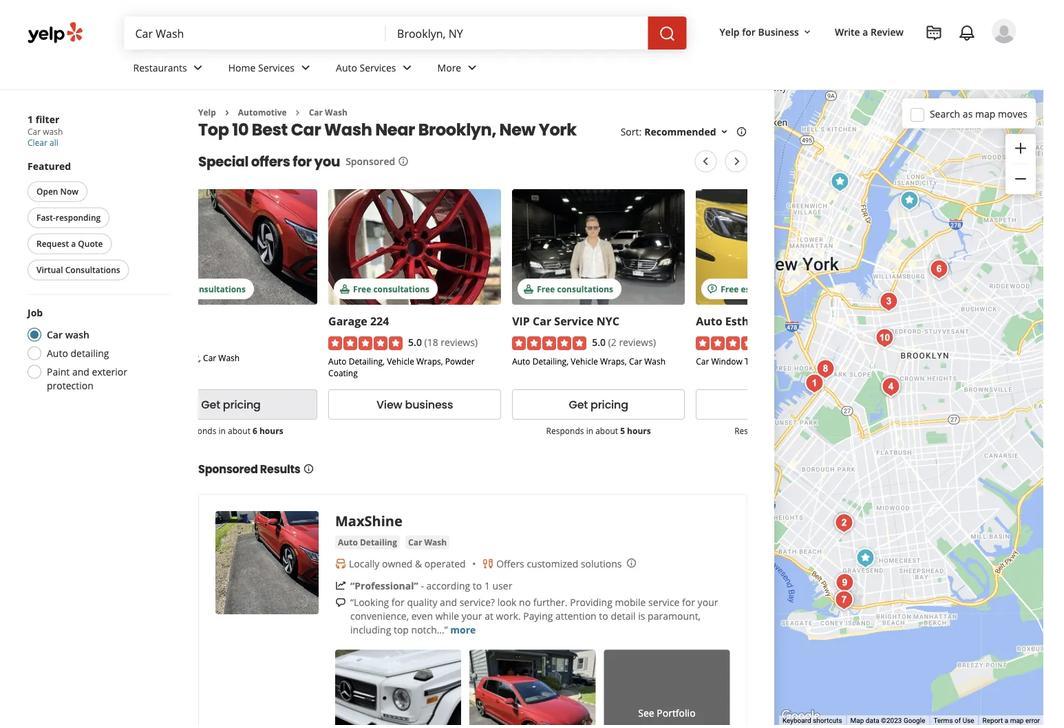 Task type: locate. For each thing, give the bounding box(es) containing it.
projects image
[[926, 25, 943, 41]]

a right write
[[863, 25, 869, 38]]

2 wraps, from the left
[[601, 356, 627, 367]]

0 horizontal spatial services
[[258, 61, 295, 74]]

1 vertical spatial sponsored
[[198, 462, 258, 477]]

0 horizontal spatial wraps,
[[417, 356, 443, 367]]

2 get pricing button from the left
[[513, 389, 685, 420]]

0 horizontal spatial hours
[[260, 425, 283, 437]]

automotive services, car washing, & detailing inc. image
[[831, 510, 858, 538]]

2 in from the left
[[587, 425, 594, 437]]

0 horizontal spatial pricing
[[223, 397, 261, 412]]

5 star rating image up window
[[696, 336, 771, 350]]

1 5.0 from the left
[[408, 335, 422, 348]]

car
[[309, 107, 323, 118], [291, 118, 321, 141], [28, 126, 41, 137], [533, 314, 552, 328], [47, 329, 63, 342], [203, 352, 216, 363], [629, 356, 643, 367], [696, 356, 710, 367], [408, 537, 422, 548]]

get pricing button up responds in about 5 hours
[[513, 389, 685, 420]]

zoom in image
[[1013, 140, 1030, 157]]

0 horizontal spatial reviews)
[[441, 335, 478, 348]]

car wash button
[[406, 536, 450, 550]]

0 horizontal spatial in
[[219, 425, 226, 437]]

get pricing button
[[145, 389, 318, 420], [513, 389, 685, 420]]

featured group
[[25, 159, 171, 283]]

None field
[[135, 25, 375, 41], [397, 25, 637, 41]]

map
[[851, 717, 865, 726]]

None search field
[[124, 17, 690, 50]]

a left quote
[[71, 238, 76, 250]]

16 info v2 image down the near
[[398, 156, 409, 167]]

keyboard
[[783, 717, 812, 726]]

3 free consultations from the left
[[537, 283, 614, 294]]

look
[[498, 596, 517, 609]]

notifications image
[[959, 25, 976, 41]]

0 horizontal spatial detailing,
[[165, 352, 201, 363]]

24 chevron down v2 image right auto services
[[399, 60, 416, 76]]

clear all link
[[28, 137, 58, 148]]

0 vertical spatial yelp
[[720, 25, 740, 38]]

about left the '6'
[[228, 425, 251, 437]]

for down "professional"
[[392, 596, 405, 609]]

about for 6 hours
[[228, 425, 251, 437]]

car wash right 16 chevron right v2 image on the left of the page
[[309, 107, 348, 118]]

1 horizontal spatial vehicle
[[571, 356, 598, 367]]

©2023
[[882, 717, 903, 726]]

0 horizontal spatial 1
[[28, 113, 33, 126]]

24 chevron down v2 image right home services
[[298, 60, 314, 76]]

responds for responds in about 6 hours
[[179, 425, 217, 437]]

about down ultimate car wash icon
[[784, 425, 807, 437]]

1 vehicle from the left
[[387, 356, 415, 367]]

16 info v2 image
[[737, 127, 748, 138], [398, 156, 409, 167]]

5.0 left (18
[[408, 335, 422, 348]]

5.0 for garage 224
[[408, 335, 422, 348]]

0 horizontal spatial vehicle
[[387, 356, 415, 367]]

sponsored
[[346, 155, 395, 168], [198, 462, 258, 477]]

wraps,
[[417, 356, 443, 367], [601, 356, 627, 367]]

auto detailing, vehicle wraps, car wash
[[513, 356, 666, 367]]

1 horizontal spatial reviews)
[[619, 335, 656, 348]]

wraps, down the (2 at right
[[601, 356, 627, 367]]

1 left user
[[485, 580, 490, 593]]

reviews) up powder
[[441, 335, 478, 348]]

1 horizontal spatial get
[[569, 397, 588, 412]]

1 vertical spatial a
[[71, 238, 76, 250]]

2 get pricing from the left
[[569, 397, 629, 412]]

0 horizontal spatial car wash link
[[309, 107, 348, 118]]

2 responds from the left
[[547, 425, 584, 437]]

terms of use
[[934, 717, 975, 726]]

pricing up responds in about 5 hours
[[591, 397, 629, 412]]

1 in from the left
[[219, 425, 226, 437]]

responds in about 5 hours
[[547, 425, 651, 437]]

1 horizontal spatial 1
[[485, 580, 490, 593]]

"looking
[[351, 596, 389, 609]]

recommended button
[[645, 125, 730, 138]]

portfolio
[[657, 707, 696, 720]]

16 trending v2 image
[[335, 581, 346, 592]]

1 horizontal spatial sponsored
[[346, 155, 395, 168]]

2 about from the left
[[596, 425, 618, 437]]

map region
[[629, 65, 1045, 726]]

you
[[314, 152, 340, 171]]

3 about from the left
[[784, 425, 807, 437]]

0 horizontal spatial get
[[201, 397, 220, 412]]

2 5 star rating image from the left
[[513, 336, 587, 350]]

1 horizontal spatial your
[[698, 596, 719, 609]]

auto
[[336, 61, 357, 74], [696, 314, 723, 328], [47, 347, 68, 360], [145, 352, 163, 363], [329, 356, 347, 367], [513, 356, 531, 367], [776, 356, 794, 367], [338, 537, 358, 548]]

sponsored for sponsored
[[346, 155, 395, 168]]

map left "error"
[[1011, 717, 1024, 726]]

1 vertical spatial to
[[599, 610, 609, 623]]

map right the "as" on the top of page
[[976, 107, 996, 120]]

16 free consultations v2 image up garage
[[340, 284, 351, 295]]

and up while
[[440, 596, 457, 609]]

for up paramount,
[[683, 596, 696, 609]]

restaurants link
[[122, 50, 217, 90]]

0 vertical spatial your
[[698, 596, 719, 609]]

0 horizontal spatial free consultations link
[[145, 189, 318, 305]]

auto inside auto detailing, vehicle wraps, powder coating
[[329, 356, 347, 367]]

1 about from the left
[[228, 425, 251, 437]]

0 horizontal spatial 5 star rating image
[[329, 336, 403, 350]]

garage 224 link
[[329, 314, 389, 328]]

window
[[712, 356, 743, 367]]

1 horizontal spatial get pricing button
[[513, 389, 685, 420]]

0 vertical spatial a
[[863, 25, 869, 38]]

detailing
[[71, 347, 109, 360]]

get up responds in about 6 hours
[[201, 397, 220, 412]]

williamsburg hand wash & detail center image
[[926, 256, 953, 283]]

vehicle up view
[[387, 356, 415, 367]]

yelp left 16 chevron right v2 icon
[[198, 107, 216, 118]]

2 free consultations link from the left
[[329, 189, 501, 305]]

clarity auto spa image
[[812, 356, 840, 383]]

2 horizontal spatial detailing,
[[533, 356, 569, 367]]

24 chevron down v2 image inside home services link
[[298, 60, 314, 76]]

yelp
[[720, 25, 740, 38], [198, 107, 216, 118]]

1 get from the left
[[201, 397, 220, 412]]

0 horizontal spatial 5.0
[[408, 335, 422, 348]]

0 horizontal spatial map
[[976, 107, 996, 120]]

yelp left business
[[720, 25, 740, 38]]

0 horizontal spatial free consultations
[[169, 283, 246, 294]]

error
[[1026, 717, 1041, 726]]

3 consultations from the left
[[557, 283, 614, 294]]

yelp for business
[[720, 25, 800, 38]]

1 horizontal spatial in
[[587, 425, 594, 437]]

pricing up responds in about 6 hours
[[223, 397, 261, 412]]

a for report
[[1005, 717, 1009, 726]]

see
[[639, 707, 655, 720]]

0 vertical spatial 1
[[28, 113, 33, 126]]

business
[[405, 397, 453, 412]]

free consultations for vip
[[537, 283, 614, 294]]

pricing for 1st get pricing button from right
[[591, 397, 629, 412]]

0 vertical spatial to
[[473, 580, 482, 593]]

wash
[[43, 126, 63, 137], [65, 329, 89, 342]]

1 24 chevron down v2 image from the left
[[190, 60, 206, 76]]

services for auto services
[[360, 61, 396, 74]]

5 star rating image
[[329, 336, 403, 350], [513, 336, 587, 350], [696, 336, 771, 350]]

get
[[201, 397, 220, 412], [569, 397, 588, 412]]

detailing down maxshine link in the left of the page
[[360, 537, 397, 548]]

none field near
[[397, 25, 637, 41]]

5.0 left the (2 at right
[[592, 335, 606, 348]]

2 16 free consultations v2 image from the left
[[524, 284, 535, 295]]

wash
[[325, 107, 348, 118], [324, 118, 372, 141], [219, 352, 240, 363], [645, 356, 666, 367], [425, 537, 447, 548]]

1 vertical spatial map
[[1011, 717, 1024, 726]]

more link
[[427, 50, 492, 90]]

2 horizontal spatial in
[[775, 425, 782, 437]]

vip car service nyc image
[[831, 587, 858, 615]]

vehicle down service
[[571, 356, 598, 367]]

exterior
[[92, 366, 127, 379]]

0 horizontal spatial responds
[[179, 425, 217, 437]]

1 left filter
[[28, 113, 33, 126]]

powder
[[445, 356, 475, 367]]

1 horizontal spatial car wash
[[408, 537, 447, 548]]

work.
[[496, 610, 521, 623]]

1 horizontal spatial to
[[599, 610, 609, 623]]

car wash link up &
[[406, 536, 450, 550]]

0 horizontal spatial your
[[462, 610, 482, 623]]

info icon image
[[626, 558, 637, 569], [626, 558, 637, 569]]

wraps, for vip car service nyc
[[601, 356, 627, 367]]

use
[[963, 717, 975, 726]]

5
[[621, 425, 625, 437]]

home
[[228, 61, 256, 74]]

google image
[[779, 708, 824, 726]]

2 horizontal spatial responds
[[735, 425, 773, 437]]

services right home
[[258, 61, 295, 74]]

free consultations for garage
[[353, 283, 430, 294]]

0 horizontal spatial yelp
[[198, 107, 216, 118]]

more
[[438, 61, 462, 74]]

detailing,
[[165, 352, 201, 363], [349, 356, 385, 367], [533, 356, 569, 367]]

detailing, inside auto detailing, vehicle wraps, powder coating
[[349, 356, 385, 367]]

vehicle inside auto detailing, vehicle wraps, powder coating
[[387, 356, 415, 367]]

2 free consultations from the left
[[353, 283, 430, 294]]

1 pricing from the left
[[223, 397, 261, 412]]

24 chevron down v2 image for auto services
[[399, 60, 416, 76]]

get for second get pricing button from right
[[201, 397, 220, 412]]

1 horizontal spatial yelp
[[720, 25, 740, 38]]

2 24 chevron down v2 image from the left
[[298, 60, 314, 76]]

reviews)
[[441, 335, 478, 348], [619, 335, 656, 348]]

2 services from the left
[[360, 61, 396, 74]]

1 vertical spatial car wash link
[[406, 536, 450, 550]]

1 responds from the left
[[179, 425, 217, 437]]

group
[[1006, 134, 1037, 195]]

1 horizontal spatial detailing,
[[349, 356, 385, 367]]

0 horizontal spatial wash
[[43, 126, 63, 137]]

2 vehicle from the left
[[571, 356, 598, 367]]

1 5 star rating image from the left
[[329, 336, 403, 350]]

get pricing up responds in about 5 hours
[[569, 397, 629, 412]]

0 horizontal spatial consultations
[[190, 283, 246, 294]]

0 vertical spatial and
[[72, 366, 89, 379]]

yelp for yelp for business
[[720, 25, 740, 38]]

and inside the paint and exterior protection
[[72, 366, 89, 379]]

0 vertical spatial sponsored
[[346, 155, 395, 168]]

williamsburg hand wash & detail center image
[[926, 256, 953, 283]]

1 vertical spatial and
[[440, 596, 457, 609]]

1 horizontal spatial hours
[[628, 425, 651, 437]]

featured
[[28, 160, 71, 173]]

brooklyn,
[[419, 118, 496, 141]]

map for moves
[[976, 107, 996, 120]]

car wash up &
[[408, 537, 447, 548]]

previous image
[[698, 153, 714, 170]]

about left 5
[[596, 425, 618, 437]]

1 horizontal spatial 16 free consultations v2 image
[[524, 284, 535, 295]]

a inside button
[[71, 238, 76, 250]]

responds
[[179, 425, 217, 437], [547, 425, 584, 437], [735, 425, 773, 437]]

0 horizontal spatial a
[[71, 238, 76, 250]]

top
[[198, 118, 229, 141]]

view business link
[[329, 389, 501, 420]]

maxshine image
[[216, 512, 319, 615]]

service
[[555, 314, 594, 328]]

hours for responds in about 5 hours
[[628, 425, 651, 437]]

2 reviews) from the left
[[619, 335, 656, 348]]

auto for auto detailing
[[338, 537, 358, 548]]

a
[[863, 25, 869, 38], [71, 238, 76, 250], [1005, 717, 1009, 726]]

wraps, inside auto detailing, vehicle wraps, powder coating
[[417, 356, 443, 367]]

write
[[835, 25, 861, 38]]

1 vertical spatial detailing
[[360, 537, 397, 548]]

24 chevron down v2 image inside restaurants link
[[190, 60, 206, 76]]

car wash link right 16 chevron right v2 image on the left of the page
[[309, 107, 348, 118]]

24 chevron down v2 image inside more link
[[464, 60, 481, 76]]

hours right the '6'
[[260, 425, 283, 437]]

1 horizontal spatial map
[[1011, 717, 1024, 726]]

1 vertical spatial car wash
[[408, 537, 447, 548]]

option group
[[23, 306, 171, 393]]

1 horizontal spatial consultations
[[374, 283, 430, 294]]

consultations
[[190, 283, 246, 294], [374, 283, 430, 294], [557, 283, 614, 294]]

2 horizontal spatial consultations
[[557, 283, 614, 294]]

car wash link
[[309, 107, 348, 118], [406, 536, 450, 550]]

open
[[37, 186, 58, 197]]

auto for auto detailing, vehicle wraps, powder coating
[[329, 356, 347, 367]]

1 none field from the left
[[135, 25, 375, 41]]

wash down filter
[[43, 126, 63, 137]]

0 horizontal spatial detailing
[[360, 537, 397, 548]]

2 free from the left
[[353, 283, 371, 294]]

hours right 5
[[628, 425, 651, 437]]

24 chevron down v2 image for home services
[[298, 60, 314, 76]]

to down providing
[[599, 610, 609, 623]]

business categories element
[[122, 50, 1017, 90]]

0 vertical spatial map
[[976, 107, 996, 120]]

services up the top 10 best car wash near brooklyn, new york
[[360, 61, 396, 74]]

for left business
[[743, 25, 756, 38]]

shortcuts
[[813, 717, 843, 726]]

3 5 star rating image from the left
[[696, 336, 771, 350]]

2 horizontal spatial free consultations
[[537, 283, 614, 294]]

1 vertical spatial yelp
[[198, 107, 216, 118]]

2 get from the left
[[569, 397, 588, 412]]

0 vertical spatial car wash link
[[309, 107, 348, 118]]

byjays auto detailing image
[[827, 168, 854, 196]]

keyboard shortcuts button
[[783, 717, 843, 726]]

free consultations link
[[145, 189, 318, 305], [329, 189, 501, 305], [513, 189, 685, 305]]

1 horizontal spatial services
[[360, 61, 396, 74]]

5 star rating image down "vip car service nyc" link
[[513, 336, 587, 350]]

auto inside business categories element
[[336, 61, 357, 74]]

24 chevron down v2 image inside auto services link
[[399, 60, 416, 76]]

16 free consultations v2 image
[[340, 284, 351, 295], [524, 284, 535, 295]]

24 chevron down v2 image
[[190, 60, 206, 76], [298, 60, 314, 76], [399, 60, 416, 76], [464, 60, 481, 76]]

in for 6
[[219, 425, 226, 437]]

review
[[871, 25, 904, 38]]

2 horizontal spatial free consultations link
[[513, 189, 685, 305]]

sponsored down the top 10 best car wash near brooklyn, new york
[[346, 155, 395, 168]]

zoom out image
[[1013, 171, 1030, 187]]

sort:
[[621, 125, 642, 138]]

0 horizontal spatial 16 info v2 image
[[398, 156, 409, 167]]

16 locally owned v2 image
[[335, 559, 346, 570]]

your down service?
[[462, 610, 482, 623]]

your up paramount,
[[698, 596, 719, 609]]

detailing up ultimate car wash icon
[[796, 356, 830, 367]]

1 get pricing button from the left
[[145, 389, 318, 420]]

1 reviews) from the left
[[441, 335, 478, 348]]

car wash inside button
[[408, 537, 447, 548]]

2 pricing from the left
[[591, 397, 629, 412]]

for inside yelp for business button
[[743, 25, 756, 38]]

nyc
[[597, 314, 620, 328]]

2 consultations from the left
[[374, 283, 430, 294]]

5 star rating image down garage 224 link
[[329, 336, 403, 350]]

further.
[[534, 596, 568, 609]]

get pricing button up responds in about 6 hours
[[145, 389, 318, 420]]

fast-responding button
[[28, 208, 110, 228]]

a for write
[[863, 25, 869, 38]]

vip car service nyc image
[[831, 587, 858, 615]]

2 horizontal spatial about
[[784, 425, 807, 437]]

0 horizontal spatial get pricing button
[[145, 389, 318, 420]]

responds in about 6 hours
[[179, 425, 283, 437]]

1 get pricing from the left
[[201, 397, 261, 412]]

quality
[[407, 596, 438, 609]]

to inside "looking for quality and service? look no further. providing mobile service for your convenience, even while your at work. paying attention to detail is paramount, including top notch…"
[[599, 610, 609, 623]]

auto esthetics
[[696, 314, 775, 328]]

reviews) for vip car service nyc
[[619, 335, 656, 348]]

vehicle for 224
[[387, 356, 415, 367]]

1 services from the left
[[258, 61, 295, 74]]

map for error
[[1011, 717, 1024, 726]]

2 none field from the left
[[397, 25, 637, 41]]

wash inside 1 filter car wash clear all
[[43, 126, 63, 137]]

16 free consultations v2 image up vip
[[524, 284, 535, 295]]

auto for auto detailing
[[47, 347, 68, 360]]

search image
[[660, 26, 676, 42]]

free consultations link for vip
[[513, 189, 685, 305]]

to up service?
[[473, 580, 482, 593]]

1 horizontal spatial 16 info v2 image
[[737, 127, 748, 138]]

0 horizontal spatial get pricing
[[201, 397, 261, 412]]

1 wraps, from the left
[[417, 356, 443, 367]]

auto detailing link
[[335, 536, 400, 550]]

mobile
[[615, 596, 646, 609]]

services for home services
[[258, 61, 295, 74]]

none field the find
[[135, 25, 375, 41]]

1 horizontal spatial none field
[[397, 25, 637, 41]]

0 vertical spatial detailing
[[796, 356, 830, 367]]

a right report
[[1005, 717, 1009, 726]]

1 horizontal spatial wash
[[65, 329, 89, 342]]

get up responds in about 5 hours
[[569, 397, 588, 412]]

0 vertical spatial 16 info v2 image
[[737, 127, 748, 138]]

16 info v2 image
[[303, 464, 314, 475]]

1 horizontal spatial free consultations
[[353, 283, 430, 294]]

(2
[[609, 335, 617, 348]]

1 horizontal spatial free consultations link
[[329, 189, 501, 305]]

1 horizontal spatial about
[[596, 425, 618, 437]]

free consultations link for garage
[[329, 189, 501, 305]]

0 horizontal spatial about
[[228, 425, 251, 437]]

3 free consultations link from the left
[[513, 189, 685, 305]]

m&m carwash & lube image
[[878, 374, 905, 401], [878, 374, 905, 401]]

16 speech v2 image
[[335, 598, 346, 609]]

1 16 free consultations v2 image from the left
[[340, 284, 351, 295]]

0 vertical spatial car wash
[[309, 107, 348, 118]]

4 free from the left
[[721, 283, 739, 294]]

view
[[377, 397, 403, 412]]

sponsored down responds in about 6 hours
[[198, 462, 258, 477]]

16 free consultations v2 image for garage
[[340, 284, 351, 295]]

2 vertical spatial a
[[1005, 717, 1009, 726]]

user actions element
[[709, 17, 1037, 102]]

24 chevron down v2 image right restaurants
[[190, 60, 206, 76]]

16 info v2 image right 16 chevron down v2 image
[[737, 127, 748, 138]]

home services
[[228, 61, 295, 74]]

wraps, down (18
[[417, 356, 443, 367]]

2 horizontal spatial a
[[1005, 717, 1009, 726]]

and up protection
[[72, 366, 89, 379]]

Find text field
[[135, 25, 375, 41]]

1 horizontal spatial responds
[[547, 425, 584, 437]]

1 hours from the left
[[260, 425, 283, 437]]

16 chevron right v2 image
[[292, 107, 303, 118]]

3 24 chevron down v2 image from the left
[[399, 60, 416, 76]]

for left "you" at the left of the page
[[293, 152, 312, 171]]

open now button
[[28, 181, 88, 202]]

0 horizontal spatial none field
[[135, 25, 375, 41]]

notch…"
[[412, 624, 448, 637]]

services
[[258, 61, 295, 74], [360, 61, 396, 74]]

none field up home services
[[135, 25, 375, 41]]

filter
[[36, 113, 59, 126]]

3 responds from the left
[[735, 425, 773, 437]]

mateo r. image
[[992, 19, 1017, 43]]

24 chevron down v2 image right "more"
[[464, 60, 481, 76]]

auto detailing
[[47, 347, 109, 360]]

0 vertical spatial wash
[[43, 126, 63, 137]]

and
[[72, 366, 89, 379], [440, 596, 457, 609]]

1 horizontal spatial a
[[863, 25, 869, 38]]

16 offers custom solutions v2 image
[[483, 559, 494, 570]]

0 horizontal spatial sponsored
[[198, 462, 258, 477]]

locally owned & operated
[[349, 558, 466, 571]]

1 horizontal spatial and
[[440, 596, 457, 609]]

1 horizontal spatial wraps,
[[601, 356, 627, 367]]

1 horizontal spatial get pricing
[[569, 397, 629, 412]]

2 5.0 from the left
[[592, 335, 606, 348]]

1 horizontal spatial pricing
[[591, 397, 629, 412]]

3 in from the left
[[775, 425, 782, 437]]

2 horizontal spatial 5 star rating image
[[696, 336, 771, 350]]

of
[[955, 717, 962, 726]]

3 free from the left
[[537, 283, 555, 294]]

2 hours from the left
[[628, 425, 651, 437]]

none field up business categories element
[[397, 25, 637, 41]]

auto inside button
[[338, 537, 358, 548]]

1 horizontal spatial 5.0
[[592, 335, 606, 348]]

0 horizontal spatial and
[[72, 366, 89, 379]]

report a map error link
[[983, 717, 1041, 726]]

4 24 chevron down v2 image from the left
[[464, 60, 481, 76]]

yelp inside button
[[720, 25, 740, 38]]

special
[[198, 152, 249, 171]]

get pricing up responds in about 6 hours
[[201, 397, 261, 412]]

16 info v2 image for special offers for you
[[398, 156, 409, 167]]

wash up auto detailing
[[65, 329, 89, 342]]

car wash
[[309, 107, 348, 118], [408, 537, 447, 548]]

1 horizontal spatial 5 star rating image
[[513, 336, 587, 350]]

reviews) right the (2 at right
[[619, 335, 656, 348]]



Task type: vqa. For each thing, say whether or not it's contained in the screenshot.
16 trending v2 icon at the bottom
yes



Task type: describe. For each thing, give the bounding box(es) containing it.
wraps, for garage 224
[[417, 356, 443, 367]]

wanted customs image
[[852, 545, 880, 573]]

virtual consultations button
[[28, 260, 129, 281]]

Near text field
[[397, 25, 637, 41]]

6
[[253, 425, 257, 437]]

paramount,
[[648, 610, 701, 623]]

auto detailing
[[338, 537, 397, 548]]

vehicle for car
[[571, 356, 598, 367]]

service?
[[460, 596, 495, 609]]

operated
[[425, 558, 466, 571]]

detailing, for vip car service nyc
[[533, 356, 569, 367]]

car inside 'option group'
[[47, 329, 63, 342]]

consultations for garage
[[374, 283, 430, 294]]

0 horizontal spatial to
[[473, 580, 482, 593]]

dash mobile detailing image
[[986, 65, 1014, 93]]

24 chevron down v2 image for more
[[464, 60, 481, 76]]

fast-
[[37, 212, 56, 223]]

get for 1st get pricing button from right
[[569, 397, 588, 412]]

restaurants
[[133, 61, 187, 74]]

see portfolio
[[639, 707, 696, 720]]

coating
[[329, 367, 358, 378]]

ultimate car wash image
[[801, 370, 829, 398]]

auto for auto detailing, vehicle wraps, car wash
[[513, 356, 531, 367]]

request a quote
[[37, 238, 103, 250]]

atlantic ave car wash & lube image
[[871, 325, 899, 352]]

report a map error
[[983, 717, 1041, 726]]

(18
[[425, 335, 439, 348]]

auto detailing button
[[335, 536, 400, 550]]

vip
[[513, 314, 530, 328]]

0 horizontal spatial car wash
[[309, 107, 348, 118]]

home services link
[[217, 50, 325, 90]]

consultations for vip
[[557, 283, 614, 294]]

1 free consultations link from the left
[[145, 189, 318, 305]]

car inside 1 filter car wash clear all
[[28, 126, 41, 137]]

while
[[436, 610, 459, 623]]

virtual consultations
[[37, 264, 120, 276]]

get pricing for 1st get pricing button from right
[[569, 397, 629, 412]]

5 star rating image for 224
[[329, 336, 403, 350]]

david's auto repair image
[[896, 187, 924, 215]]

about for 5 hours
[[596, 425, 618, 437]]

recommended
[[645, 125, 717, 138]]

the myrtle wash image
[[876, 288, 903, 316]]

wash inside car wash button
[[425, 537, 447, 548]]

garage
[[329, 314, 368, 328]]

5.0 (2 reviews)
[[592, 335, 656, 348]]

detailing, for garage 224
[[349, 356, 385, 367]]

16 chevron down v2 image
[[719, 127, 730, 138]]

16 free estimates v2 image
[[707, 284, 718, 295]]

auto esthetics link
[[696, 314, 775, 328]]

at
[[485, 610, 494, 623]]

detailing inside button
[[360, 537, 397, 548]]

search as map moves
[[930, 107, 1028, 120]]

option group containing job
[[23, 306, 171, 393]]

keyboard shortcuts
[[783, 717, 843, 726]]

report
[[983, 717, 1004, 726]]

auto services link
[[325, 50, 427, 90]]

16 chevron right v2 image
[[222, 107, 233, 118]]

sponsored results
[[198, 462, 301, 477]]

business
[[759, 25, 800, 38]]

paying
[[524, 610, 553, 623]]

pricing for second get pricing button from right
[[223, 397, 261, 412]]

convenience,
[[351, 610, 409, 623]]

car inside button
[[408, 537, 422, 548]]

car window tinting, auto detailing
[[696, 356, 830, 367]]

best
[[252, 118, 288, 141]]

all
[[50, 137, 58, 148]]

1 horizontal spatial detailing
[[796, 356, 830, 367]]

open now
[[37, 186, 79, 197]]

responds for responds in about 5 hours
[[547, 425, 584, 437]]

estimates
[[741, 283, 782, 294]]

1 filter car wash clear all
[[28, 113, 63, 148]]

york
[[539, 118, 577, 141]]

auto for auto esthetics
[[696, 314, 723, 328]]

automotive services, car washing, & detailing inc. image
[[831, 510, 858, 538]]

results
[[260, 462, 301, 477]]

yelp for business button
[[715, 19, 819, 44]]

16 chevron down v2 image
[[802, 27, 813, 38]]

top
[[394, 624, 409, 637]]

responds for responds in about
[[735, 425, 773, 437]]

consultations
[[65, 264, 120, 276]]

1 vertical spatial your
[[462, 610, 482, 623]]

sponsored for sponsored results
[[198, 462, 258, 477]]

1 consultations from the left
[[190, 283, 246, 294]]

&
[[415, 558, 422, 571]]

16 free consultations v2 image for vip
[[524, 284, 535, 295]]

job
[[28, 306, 43, 320]]

owned
[[382, 558, 413, 571]]

1 vertical spatial 1
[[485, 580, 490, 593]]

next image
[[729, 153, 746, 170]]

1 horizontal spatial car wash link
[[406, 536, 450, 550]]

map data ©2023 google
[[851, 717, 926, 726]]

24 chevron down v2 image for restaurants
[[190, 60, 206, 76]]

in for 5
[[587, 425, 594, 437]]

search
[[930, 107, 961, 120]]

more link
[[451, 624, 476, 637]]

is
[[639, 610, 646, 623]]

a for request
[[71, 238, 76, 250]]

free estimates
[[721, 283, 782, 294]]

special offers for you
[[198, 152, 340, 171]]

new
[[500, 118, 536, 141]]

tinting,
[[745, 356, 774, 367]]

attention
[[556, 610, 597, 623]]

16 info v2 image for top 10 best car wash near brooklyn, new york
[[737, 127, 748, 138]]

1 vertical spatial wash
[[65, 329, 89, 342]]

crystal clear image
[[831, 570, 859, 597]]

10
[[232, 118, 249, 141]]

quote
[[78, 238, 103, 250]]

5 star rating image for car
[[513, 336, 587, 350]]

yelp link
[[198, 107, 216, 118]]

write a review link
[[830, 19, 910, 44]]

yelp for yelp link
[[198, 107, 216, 118]]

offers
[[497, 558, 525, 571]]

auto for auto detailing, car wash
[[145, 352, 163, 363]]

vip car service nyc link
[[513, 314, 620, 328]]

auto for auto services
[[336, 61, 357, 74]]

paint and exterior protection
[[47, 366, 127, 393]]

5.0 (18 reviews)
[[408, 335, 478, 348]]

"professional"
[[351, 580, 419, 593]]

clear
[[28, 137, 47, 148]]

1 free consultations from the left
[[169, 283, 246, 294]]

near
[[375, 118, 415, 141]]

auto services
[[336, 61, 396, 74]]

and inside "looking for quality and service? look no further. providing mobile service for your convenience, even while your at work. paying attention to detail is paramount, including top notch…"
[[440, 596, 457, 609]]

1 inside 1 filter car wash clear all
[[28, 113, 33, 126]]

now
[[60, 186, 79, 197]]

moves
[[999, 107, 1028, 120]]

5.0 for vip car service nyc
[[592, 335, 606, 348]]

reviews) for garage 224
[[441, 335, 478, 348]]

1 free from the left
[[169, 283, 187, 294]]

locally
[[349, 558, 380, 571]]

get pricing for second get pricing button from right
[[201, 397, 261, 412]]

write a review
[[835, 25, 904, 38]]

hours for responds in about 6 hours
[[260, 425, 283, 437]]

"professional" - according to 1 user
[[351, 580, 513, 593]]

responds in about
[[735, 425, 809, 437]]



